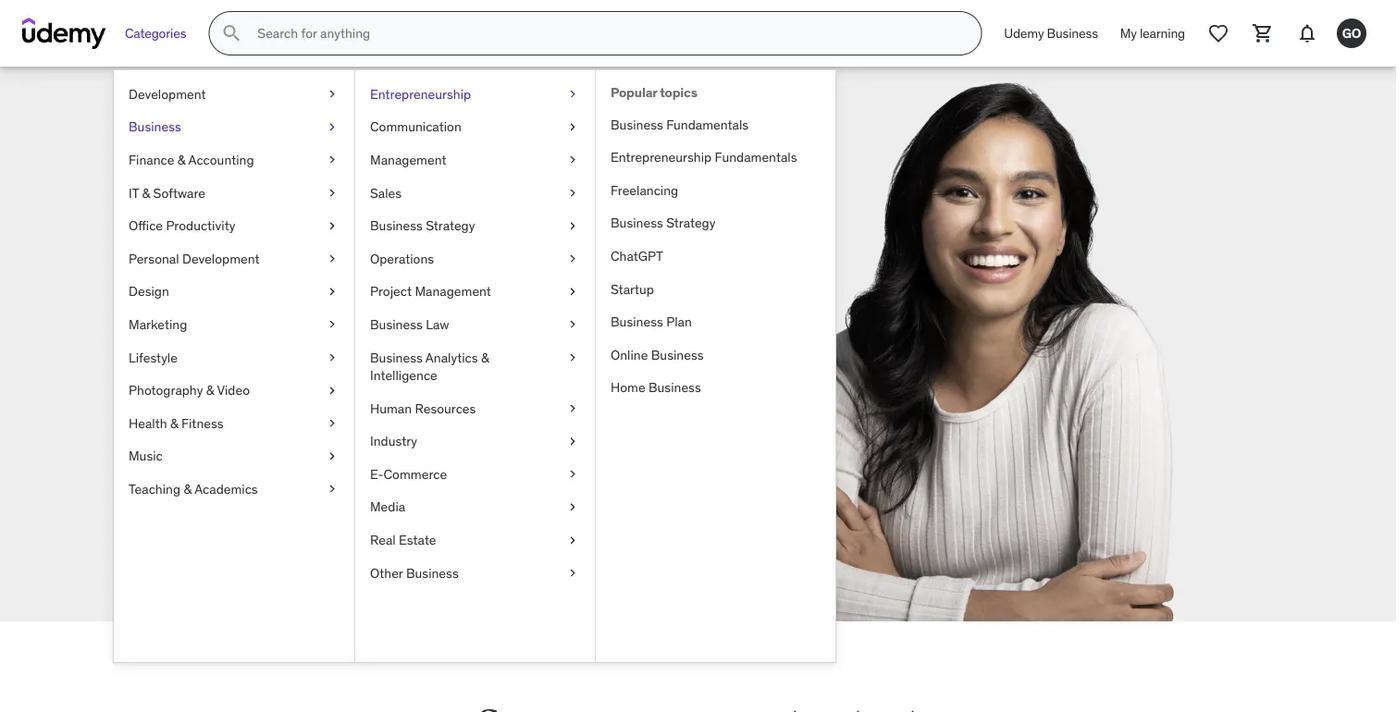 Task type: vqa. For each thing, say whether or not it's contained in the screenshot.
REQUIREMENTS
no



Task type: describe. For each thing, give the bounding box(es) containing it.
1 horizontal spatial business strategy link
[[596, 207, 836, 240]]

entrepreneurship fundamentals link
[[596, 141, 836, 174]]

business fundamentals
[[611, 116, 749, 133]]

xsmall image for media
[[565, 499, 580, 517]]

health
[[129, 415, 167, 432]]

industry
[[370, 433, 417, 450]]

learning
[[1140, 25, 1185, 41]]

shopping cart with 0 items image
[[1252, 22, 1274, 44]]

xsmall image for development
[[325, 85, 340, 103]]

notifications image
[[1296, 22, 1319, 44]]

it
[[129, 184, 139, 201]]

fundamentals for business fundamentals
[[666, 116, 749, 133]]

development link
[[114, 78, 354, 111]]

fitness
[[181, 415, 224, 432]]

it & software link
[[114, 177, 354, 209]]

business down startup
[[611, 314, 663, 330]]

teaching
[[129, 481, 181, 497]]

& for software
[[142, 184, 150, 201]]

communication link
[[355, 111, 595, 144]]

business down online business
[[649, 379, 701, 396]]

teach
[[273, 232, 393, 289]]

xsmall image for sales
[[565, 184, 580, 202]]

software
[[153, 184, 205, 201]]

xsmall image for health & fitness
[[325, 415, 340, 433]]

music link
[[114, 440, 354, 473]]

health & fitness link
[[114, 407, 354, 440]]

wishlist image
[[1208, 22, 1230, 44]]

udemy
[[1004, 25, 1044, 41]]

academics
[[194, 481, 258, 497]]

strategy inside the entrepreneurship element
[[666, 215, 716, 231]]

xsmall image for business law
[[565, 316, 580, 334]]

chatgpt
[[611, 248, 663, 264]]

video
[[217, 382, 250, 399]]

including
[[196, 370, 268, 393]]

business law link
[[355, 308, 595, 341]]

teaching & academics link
[[114, 473, 354, 506]]

lifestyle
[[129, 349, 178, 366]]

media link
[[355, 491, 595, 524]]

online
[[611, 347, 648, 363]]

media
[[370, 499, 405, 516]]

industry link
[[355, 425, 595, 458]]

xsmall image for human resources
[[565, 400, 580, 418]]

e-commerce
[[370, 466, 447, 483]]

operations link
[[355, 242, 595, 275]]

sales
[[370, 184, 402, 201]]

xsmall image for business strategy
[[565, 217, 580, 235]]

own
[[310, 370, 342, 393]]

plan
[[666, 314, 692, 330]]

0 vertical spatial development
[[129, 86, 206, 102]]

xsmall image for teaching & academics
[[325, 480, 340, 499]]

entrepreneurship for entrepreneurship fundamentals
[[611, 149, 712, 166]]

& for fitness
[[170, 415, 178, 432]]

come teach with us become an instructor and change lives — including your own
[[137, 232, 402, 393]]

business right 'udemy'
[[1047, 25, 1098, 41]]

business up the chatgpt
[[611, 215, 663, 231]]

an
[[207, 346, 226, 368]]

become
[[137, 346, 203, 368]]

business analytics & intelligence
[[370, 349, 489, 384]]

other business
[[370, 565, 459, 581]]

& for video
[[206, 382, 214, 399]]

xsmall image for management
[[565, 151, 580, 169]]

business fundamentals link
[[596, 108, 836, 141]]

xsmall image for personal development
[[325, 250, 340, 268]]

change
[[344, 346, 402, 368]]

business up "operations"
[[370, 217, 423, 234]]

real
[[370, 532, 396, 549]]

home business
[[611, 379, 701, 396]]

instructor
[[230, 346, 306, 368]]

1 vertical spatial management
[[415, 283, 491, 300]]

productivity
[[166, 217, 235, 234]]

xsmall image for operations
[[565, 250, 580, 268]]

xsmall image for office productivity
[[325, 217, 340, 235]]

business down project on the top left of the page
[[370, 316, 423, 333]]

online business
[[611, 347, 704, 363]]

teaching & academics
[[129, 481, 258, 497]]

intelligence
[[370, 367, 437, 384]]

xsmall image for other business
[[565, 564, 580, 583]]

xsmall image for entrepreneurship
[[565, 85, 580, 103]]

project
[[370, 283, 412, 300]]

office
[[129, 217, 163, 234]]

entrepreneurship link
[[355, 78, 595, 111]]

fundamentals for entrepreneurship fundamentals
[[715, 149, 797, 166]]

freelancing
[[611, 182, 678, 198]]

and
[[310, 346, 340, 368]]

& for accounting
[[178, 151, 185, 168]]

business plan
[[611, 314, 692, 330]]

business law
[[370, 316, 449, 333]]

other business link
[[355, 557, 595, 590]]

it & software
[[129, 184, 205, 201]]

xsmall image for music
[[325, 447, 340, 466]]

business link
[[114, 111, 354, 144]]

xsmall image for e-commerce
[[565, 466, 580, 484]]

design
[[129, 283, 169, 300]]

popular topics
[[611, 84, 698, 101]]

commerce
[[384, 466, 447, 483]]

design link
[[114, 275, 354, 308]]

project management
[[370, 283, 491, 300]]

business plan link
[[596, 306, 836, 339]]



Task type: locate. For each thing, give the bounding box(es) containing it.
business strategy inside the entrepreneurship element
[[611, 215, 716, 231]]

1 horizontal spatial business strategy
[[611, 215, 716, 231]]

entrepreneurship inside entrepreneurship link
[[370, 86, 471, 102]]

topics
[[660, 84, 698, 101]]

management down the communication
[[370, 151, 446, 168]]

finance & accounting link
[[114, 144, 354, 177]]

resources
[[415, 400, 476, 417]]

law
[[426, 316, 449, 333]]

business analytics & intelligence link
[[355, 341, 595, 392]]

business strategy up "operations"
[[370, 217, 475, 234]]

& for academics
[[184, 481, 192, 497]]

xsmall image for business
[[325, 118, 340, 136]]

xsmall image inside 'communication' link
[[565, 118, 580, 136]]

entrepreneurship up freelancing
[[611, 149, 712, 166]]

my
[[1120, 25, 1137, 41]]

xsmall image inside other business link
[[565, 564, 580, 583]]

human resources
[[370, 400, 476, 417]]

strategy down freelancing link
[[666, 215, 716, 231]]

business strategy for the left business strategy link
[[370, 217, 475, 234]]

categories button
[[114, 11, 197, 56]]

& right it
[[142, 184, 150, 201]]

xsmall image for marketing
[[325, 316, 340, 334]]

xsmall image inside design link
[[325, 283, 340, 301]]

xsmall image inside industry link
[[565, 433, 580, 451]]

marketing
[[129, 316, 187, 333]]

online business link
[[596, 339, 836, 372]]

business up the finance
[[129, 119, 181, 135]]

fundamentals inside "link"
[[715, 149, 797, 166]]

real estate link
[[355, 524, 595, 557]]

startup link
[[596, 273, 836, 306]]

xsmall image inside operations link
[[565, 250, 580, 268]]

1 vertical spatial entrepreneurship
[[611, 149, 712, 166]]

xsmall image inside media link
[[565, 499, 580, 517]]

my learning
[[1120, 25, 1185, 41]]

xsmall image for photography & video
[[325, 382, 340, 400]]

xsmall image inside health & fitness link
[[325, 415, 340, 433]]

xsmall image inside management link
[[565, 151, 580, 169]]

personal development
[[129, 250, 260, 267]]

freelancing link
[[596, 174, 836, 207]]

development down categories dropdown button
[[129, 86, 206, 102]]

submit search image
[[221, 22, 243, 44]]

udemy business link
[[993, 11, 1109, 56]]

business strategy for right business strategy link
[[611, 215, 716, 231]]

home
[[611, 379, 646, 396]]

0 vertical spatial management
[[370, 151, 446, 168]]

xsmall image inside sales 'link'
[[565, 184, 580, 202]]

chatgpt link
[[596, 240, 836, 273]]

go link
[[1330, 11, 1374, 56]]

0 horizontal spatial business strategy
[[370, 217, 475, 234]]

1 vertical spatial development
[[182, 250, 260, 267]]

xsmall image inside music link
[[325, 447, 340, 466]]

xsmall image for lifestyle
[[325, 349, 340, 367]]

fundamentals up entrepreneurship fundamentals
[[666, 116, 749, 133]]

& right teaching
[[184, 481, 192, 497]]

sales link
[[355, 177, 595, 209]]

business down popular
[[611, 116, 663, 133]]

xsmall image inside photography & video link
[[325, 382, 340, 400]]

my learning link
[[1109, 11, 1196, 56]]

entrepreneurship inside entrepreneurship fundamentals "link"
[[611, 149, 712, 166]]

development
[[129, 86, 206, 102], [182, 250, 260, 267]]

xsmall image inside development link
[[325, 85, 340, 103]]

management
[[370, 151, 446, 168], [415, 283, 491, 300]]

business
[[1047, 25, 1098, 41], [611, 116, 663, 133], [129, 119, 181, 135], [611, 215, 663, 231], [370, 217, 423, 234], [611, 314, 663, 330], [370, 316, 423, 333], [651, 347, 704, 363], [370, 349, 423, 366], [649, 379, 701, 396], [406, 565, 459, 581]]

office productivity
[[129, 217, 235, 234]]

startup
[[611, 281, 654, 297]]

entrepreneurship for entrepreneurship
[[370, 86, 471, 102]]

office productivity link
[[114, 209, 354, 242]]

e-
[[370, 466, 384, 483]]

xsmall image inside 'business law' link
[[565, 316, 580, 334]]

& right health
[[170, 415, 178, 432]]

xsmall image inside lifestyle link
[[325, 349, 340, 367]]

business strategy
[[611, 215, 716, 231], [370, 217, 475, 234]]

udemy business
[[1004, 25, 1098, 41]]

strategy
[[666, 215, 716, 231], [426, 217, 475, 234]]

development down office productivity link
[[182, 250, 260, 267]]

xsmall image for finance & accounting
[[325, 151, 340, 169]]

lives
[[137, 370, 172, 393]]

xsmall image inside marketing link
[[325, 316, 340, 334]]

&
[[178, 151, 185, 168], [142, 184, 150, 201], [481, 349, 489, 366], [206, 382, 214, 399], [170, 415, 178, 432], [184, 481, 192, 497]]

1 horizontal spatial strategy
[[666, 215, 716, 231]]

fundamentals down business fundamentals link at the top of page
[[715, 149, 797, 166]]

business inside "link"
[[129, 119, 181, 135]]

xsmall image for real estate
[[565, 531, 580, 550]]

xsmall image for design
[[325, 283, 340, 301]]

& right analytics
[[481, 349, 489, 366]]

lifestyle link
[[114, 341, 354, 374]]

xsmall image inside personal development link
[[325, 250, 340, 268]]

xsmall image inside entrepreneurship link
[[565, 85, 580, 103]]

photography
[[129, 382, 203, 399]]

0 vertical spatial fundamentals
[[666, 116, 749, 133]]

business up intelligence
[[370, 349, 423, 366]]

business strategy down freelancing
[[611, 215, 716, 231]]

0 vertical spatial entrepreneurship
[[370, 86, 471, 102]]

management up law
[[415, 283, 491, 300]]

strategy down sales 'link'
[[426, 217, 475, 234]]

xsmall image inside teaching & academics link
[[325, 480, 340, 499]]

personal
[[129, 250, 179, 267]]

business inside business analytics & intelligence
[[370, 349, 423, 366]]

human resources link
[[355, 392, 595, 425]]

go
[[1342, 25, 1361, 41]]

xsmall image
[[325, 118, 340, 136], [565, 118, 580, 136], [325, 151, 340, 169], [565, 151, 580, 169], [565, 184, 580, 202], [565, 217, 580, 235], [325, 250, 340, 268], [325, 283, 340, 301], [565, 283, 580, 301], [325, 316, 340, 334], [325, 349, 340, 367], [565, 400, 580, 418], [325, 447, 340, 466], [565, 499, 580, 517], [565, 531, 580, 550], [565, 564, 580, 583]]

xsmall image inside human resources link
[[565, 400, 580, 418]]

business strategy link down management link
[[355, 209, 595, 242]]

udemy image
[[22, 18, 106, 49]]

xsmall image inside business analytics & intelligence link
[[565, 349, 580, 367]]

us
[[244, 283, 294, 340]]

finance & accounting
[[129, 151, 254, 168]]

& right the finance
[[178, 151, 185, 168]]

entrepreneurship
[[370, 86, 471, 102], [611, 149, 712, 166]]

xsmall image for industry
[[565, 433, 580, 451]]

0 horizontal spatial business strategy link
[[355, 209, 595, 242]]

entrepreneurship element
[[595, 70, 836, 663]]

xsmall image inside finance & accounting link
[[325, 151, 340, 169]]

& inside business analytics & intelligence
[[481, 349, 489, 366]]

xsmall image for business analytics & intelligence
[[565, 349, 580, 367]]

1 horizontal spatial entrepreneurship
[[611, 149, 712, 166]]

entrepreneurship fundamentals
[[611, 149, 797, 166]]

human
[[370, 400, 412, 417]]

analytics
[[425, 349, 478, 366]]

xsmall image for communication
[[565, 118, 580, 136]]

marketing link
[[114, 308, 354, 341]]

business down estate
[[406, 565, 459, 581]]

business strategy link
[[596, 207, 836, 240], [355, 209, 595, 242]]

estate
[[399, 532, 436, 549]]

music
[[129, 448, 163, 465]]

communication
[[370, 119, 462, 135]]

xsmall image inside office productivity link
[[325, 217, 340, 235]]

& left video
[[206, 382, 214, 399]]

management link
[[355, 144, 595, 177]]

fundamentals
[[666, 116, 749, 133], [715, 149, 797, 166]]

come
[[137, 232, 265, 289]]

xsmall image inside business strategy link
[[565, 217, 580, 235]]

with
[[137, 283, 235, 340]]

0 horizontal spatial strategy
[[426, 217, 475, 234]]

accounting
[[188, 151, 254, 168]]

0 horizontal spatial entrepreneurship
[[370, 86, 471, 102]]

operations
[[370, 250, 434, 267]]

xsmall image for it & software
[[325, 184, 340, 202]]

xsmall image
[[325, 85, 340, 103], [565, 85, 580, 103], [325, 184, 340, 202], [325, 217, 340, 235], [565, 250, 580, 268], [565, 316, 580, 334], [565, 349, 580, 367], [325, 382, 340, 400], [325, 415, 340, 433], [565, 433, 580, 451], [565, 466, 580, 484], [325, 480, 340, 499]]

project management link
[[355, 275, 595, 308]]

your
[[272, 370, 306, 393]]

personal development link
[[114, 242, 354, 275]]

e-commerce link
[[355, 458, 595, 491]]

xsmall image inside it & software link
[[325, 184, 340, 202]]

xsmall image inside the real estate link
[[565, 531, 580, 550]]

Search for anything text field
[[254, 18, 959, 49]]

xsmall image inside project management link
[[565, 283, 580, 301]]

business strategy link down entrepreneurship fundamentals "link"
[[596, 207, 836, 240]]

business down plan
[[651, 347, 704, 363]]

other
[[370, 565, 403, 581]]

health & fitness
[[129, 415, 224, 432]]

1 vertical spatial fundamentals
[[715, 149, 797, 166]]

xsmall image inside e-commerce link
[[565, 466, 580, 484]]

entrepreneurship up the communication
[[370, 86, 471, 102]]

photography & video link
[[114, 374, 354, 407]]

finance
[[129, 151, 174, 168]]

home business link
[[596, 372, 836, 405]]

xsmall image inside business "link"
[[325, 118, 340, 136]]

—
[[177, 370, 192, 393]]

xsmall image for project management
[[565, 283, 580, 301]]



